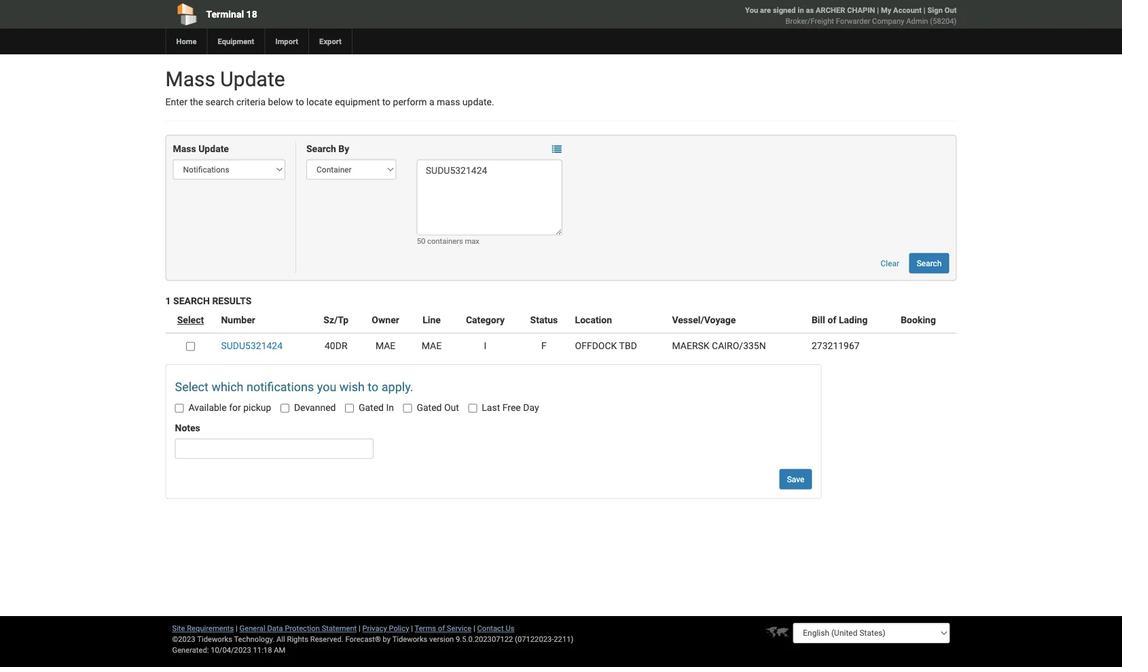 Task type: vqa. For each thing, say whether or not it's contained in the screenshot.
40Dr
yes



Task type: locate. For each thing, give the bounding box(es) containing it.
mass for mass update
[[173, 143, 196, 155]]

1 gated from the left
[[359, 402, 384, 414]]

maersk cairo/335n
[[672, 340, 766, 352]]

to
[[296, 97, 304, 108], [382, 97, 391, 108], [368, 380, 379, 394]]

1 vertical spatial mass
[[173, 143, 196, 155]]

1 horizontal spatial out
[[945, 6, 957, 15]]

mae
[[376, 340, 396, 352], [422, 340, 442, 352]]

mass up the
[[165, 67, 215, 91]]

search for search by
[[307, 143, 336, 155]]

search inside button
[[917, 259, 942, 268]]

0 vertical spatial out
[[945, 6, 957, 15]]

2 vertical spatial search
[[173, 296, 210, 307]]

0 horizontal spatial gated
[[359, 402, 384, 414]]

site
[[172, 624, 185, 633]]

privacy
[[363, 624, 387, 633]]

1 vertical spatial select
[[175, 380, 209, 394]]

category
[[466, 315, 505, 326]]

clear button
[[874, 253, 907, 273]]

select down 1 search results
[[177, 315, 204, 326]]

0 vertical spatial mass
[[165, 67, 215, 91]]

company
[[873, 17, 905, 25]]

last free day
[[482, 402, 539, 414]]

update up criteria
[[220, 67, 285, 91]]

signed
[[773, 6, 796, 15]]

all
[[277, 635, 285, 644]]

terminal 18
[[206, 8, 257, 20]]

1 horizontal spatial search
[[307, 143, 336, 155]]

search
[[307, 143, 336, 155], [917, 259, 942, 268], [173, 296, 210, 307]]

update.
[[463, 97, 495, 108]]

to left perform
[[382, 97, 391, 108]]

update
[[220, 67, 285, 91], [199, 143, 229, 155]]

home link
[[165, 29, 207, 54]]

18
[[246, 8, 257, 20]]

search right 1
[[173, 296, 210, 307]]

gated out
[[417, 402, 459, 414]]

select up available
[[175, 380, 209, 394]]

service
[[447, 624, 472, 633]]

1 mae from the left
[[376, 340, 396, 352]]

terminal 18 link
[[165, 0, 483, 29]]

criteria
[[236, 97, 266, 108]]

1 vertical spatial out
[[444, 402, 459, 414]]

mass down enter
[[173, 143, 196, 155]]

data
[[267, 624, 283, 633]]

maersk
[[672, 340, 710, 352]]

gated
[[359, 402, 384, 414], [417, 402, 442, 414]]

available for pickup
[[189, 402, 271, 414]]

2 gated from the left
[[417, 402, 442, 414]]

locate
[[307, 97, 333, 108]]

0 horizontal spatial out
[[444, 402, 459, 414]]

archer
[[816, 6, 846, 15]]

statement
[[322, 624, 357, 633]]

gated in
[[359, 402, 394, 414]]

mass inside mass update enter the search criteria below to locate equipment to perform a mass update.
[[165, 67, 215, 91]]

11:18
[[253, 646, 272, 655]]

2 horizontal spatial search
[[917, 259, 942, 268]]

out
[[945, 6, 957, 15], [444, 402, 459, 414]]

0 vertical spatial select
[[177, 315, 204, 326]]

|
[[878, 6, 879, 15], [924, 6, 926, 15], [236, 624, 238, 633], [359, 624, 361, 633], [411, 624, 413, 633], [474, 624, 476, 633]]

search left the by
[[307, 143, 336, 155]]

in
[[386, 402, 394, 414]]

you are signed in as archer chapin | my account | sign out broker/freight forwarder company admin (58204)
[[746, 6, 957, 25]]

my account link
[[881, 6, 922, 15]]

update inside mass update enter the search criteria below to locate equipment to perform a mass update.
[[220, 67, 285, 91]]

search for search
[[917, 259, 942, 268]]

site requirements link
[[172, 624, 234, 633]]

2 horizontal spatial to
[[382, 97, 391, 108]]

gated left in
[[359, 402, 384, 414]]

vessel/voyage
[[672, 315, 736, 326]]

equipment
[[335, 97, 380, 108]]

0 vertical spatial update
[[220, 67, 285, 91]]

9.5.0.202307122
[[456, 635, 513, 644]]

to right wish
[[368, 380, 379, 394]]

select
[[177, 315, 204, 326], [175, 380, 209, 394]]

SUDU5321424 text field
[[417, 159, 563, 235]]

you
[[317, 380, 337, 394]]

gated for gated out
[[417, 402, 442, 414]]

1 vertical spatial search
[[917, 259, 942, 268]]

©2023 tideworks
[[172, 635, 232, 644]]

mae down owner at the left of the page
[[376, 340, 396, 352]]

(07122023-
[[515, 635, 554, 644]]

0 horizontal spatial to
[[296, 97, 304, 108]]

| left the 'my'
[[878, 6, 879, 15]]

0 horizontal spatial search
[[173, 296, 210, 307]]

sudu5321424
[[221, 340, 283, 352]]

cairo/335n
[[712, 340, 766, 352]]

None checkbox
[[186, 342, 195, 351], [281, 404, 289, 413], [345, 404, 354, 413], [468, 404, 477, 413], [186, 342, 195, 351], [281, 404, 289, 413], [345, 404, 354, 413], [468, 404, 477, 413]]

mass
[[437, 97, 460, 108]]

mass for mass update enter the search criteria below to locate equipment to perform a mass update.
[[165, 67, 215, 91]]

search right clear
[[917, 259, 942, 268]]

notifications
[[247, 380, 314, 394]]

1 vertical spatial update
[[199, 143, 229, 155]]

0 vertical spatial search
[[307, 143, 336, 155]]

1 horizontal spatial of
[[828, 315, 837, 326]]

2211)
[[554, 635, 574, 644]]

number
[[221, 315, 255, 326]]

out left last
[[444, 402, 459, 414]]

offdock tbd
[[575, 340, 637, 352]]

1 search results
[[165, 296, 252, 307]]

i
[[484, 340, 487, 352]]

of up 'version'
[[438, 624, 445, 633]]

update down "search"
[[199, 143, 229, 155]]

of inside site requirements | general data protection statement | privacy policy | terms of service | contact us ©2023 tideworks technology. all rights reserved. forecast® by tideworks version 9.5.0.202307122 (07122023-2211) generated: 10/04/2023 11:18 am
[[438, 624, 445, 633]]

gated right in
[[417, 402, 442, 414]]

None checkbox
[[175, 404, 184, 413], [403, 404, 412, 413], [175, 404, 184, 413], [403, 404, 412, 413]]

for
[[229, 402, 241, 414]]

1 horizontal spatial mae
[[422, 340, 442, 352]]

0 horizontal spatial mae
[[376, 340, 396, 352]]

export
[[319, 37, 342, 46]]

last
[[482, 402, 500, 414]]

(58204)
[[931, 17, 957, 25]]

save
[[787, 475, 805, 484]]

are
[[761, 6, 771, 15]]

notes
[[175, 423, 200, 434]]

as
[[806, 6, 814, 15]]

2 mae from the left
[[422, 340, 442, 352]]

mae down the line
[[422, 340, 442, 352]]

to right below
[[296, 97, 304, 108]]

am
[[274, 646, 286, 655]]

of right bill
[[828, 315, 837, 326]]

0 horizontal spatial of
[[438, 624, 445, 633]]

f
[[542, 340, 547, 352]]

out up (58204)
[[945, 6, 957, 15]]

1 vertical spatial of
[[438, 624, 445, 633]]

50 containers max
[[417, 236, 480, 245]]

mass
[[165, 67, 215, 91], [173, 143, 196, 155]]

apply.
[[382, 380, 414, 394]]

mass update enter the search criteria below to locate equipment to perform a mass update.
[[165, 67, 495, 108]]

1 horizontal spatial gated
[[417, 402, 442, 414]]

the
[[190, 97, 203, 108]]

bill of lading
[[812, 315, 868, 326]]

select which notifications you wish to apply.
[[175, 380, 414, 394]]

of
[[828, 315, 837, 326], [438, 624, 445, 633]]



Task type: describe. For each thing, give the bounding box(es) containing it.
chapin
[[848, 6, 876, 15]]

version
[[430, 635, 454, 644]]

day
[[523, 402, 539, 414]]

by
[[339, 143, 349, 155]]

mass update
[[173, 143, 229, 155]]

search
[[206, 97, 234, 108]]

line
[[423, 315, 441, 326]]

50
[[417, 236, 426, 245]]

0 vertical spatial of
[[828, 315, 837, 326]]

in
[[798, 6, 804, 15]]

general
[[240, 624, 265, 633]]

terminal
[[206, 8, 244, 20]]

pickup
[[243, 402, 271, 414]]

enter
[[165, 97, 188, 108]]

site requirements | general data protection statement | privacy policy | terms of service | contact us ©2023 tideworks technology. all rights reserved. forecast® by tideworks version 9.5.0.202307122 (07122023-2211) generated: 10/04/2023 11:18 am
[[172, 624, 574, 655]]

| left general
[[236, 624, 238, 633]]

| up tideworks
[[411, 624, 413, 633]]

free
[[503, 402, 521, 414]]

search by
[[307, 143, 349, 155]]

equipment
[[218, 37, 254, 46]]

search button
[[910, 253, 950, 273]]

you
[[746, 6, 759, 15]]

bill
[[812, 315, 826, 326]]

lading
[[839, 315, 868, 326]]

Notes text field
[[175, 439, 374, 459]]

select for select
[[177, 315, 204, 326]]

max
[[465, 236, 480, 245]]

1
[[165, 296, 171, 307]]

admin
[[907, 17, 929, 25]]

account
[[894, 6, 922, 15]]

1 horizontal spatial to
[[368, 380, 379, 394]]

owner
[[372, 315, 400, 326]]

location
[[575, 315, 612, 326]]

forecast®
[[346, 635, 381, 644]]

import
[[275, 37, 298, 46]]

show list image
[[552, 145, 562, 154]]

select for select which notifications you wish to apply.
[[175, 380, 209, 394]]

available
[[189, 402, 227, 414]]

devanned
[[294, 402, 336, 414]]

protection
[[285, 624, 320, 633]]

booking
[[901, 315, 936, 326]]

which
[[212, 380, 244, 394]]

terms of service link
[[415, 624, 472, 633]]

terms
[[415, 624, 436, 633]]

results
[[212, 296, 252, 307]]

10/04/2023
[[211, 646, 251, 655]]

status
[[530, 315, 558, 326]]

| left sign
[[924, 6, 926, 15]]

home
[[176, 37, 197, 46]]

sz/tp
[[324, 315, 349, 326]]

out inside you are signed in as archer chapin | my account | sign out broker/freight forwarder company admin (58204)
[[945, 6, 957, 15]]

update for mass update enter the search criteria below to locate equipment to perform a mass update.
[[220, 67, 285, 91]]

save button
[[780, 469, 812, 490]]

tideworks
[[393, 635, 428, 644]]

rights
[[287, 635, 309, 644]]

requirements
[[187, 624, 234, 633]]

by
[[383, 635, 391, 644]]

| up "forecast®"
[[359, 624, 361, 633]]

perform
[[393, 97, 427, 108]]

tbd
[[620, 340, 637, 352]]

update for mass update
[[199, 143, 229, 155]]

broker/freight
[[786, 17, 835, 25]]

sudu5321424 link
[[221, 340, 283, 352]]

us
[[506, 624, 515, 633]]

technology.
[[234, 635, 275, 644]]

general data protection statement link
[[240, 624, 357, 633]]

sign
[[928, 6, 943, 15]]

| up 9.5.0.202307122
[[474, 624, 476, 633]]

my
[[881, 6, 892, 15]]

below
[[268, 97, 293, 108]]

containers
[[428, 236, 463, 245]]

sign out link
[[928, 6, 957, 15]]

a
[[430, 97, 435, 108]]

forwarder
[[836, 17, 871, 25]]

gated for gated in
[[359, 402, 384, 414]]

clear
[[881, 259, 900, 268]]

40dr
[[325, 340, 348, 352]]

generated:
[[172, 646, 209, 655]]

policy
[[389, 624, 409, 633]]



